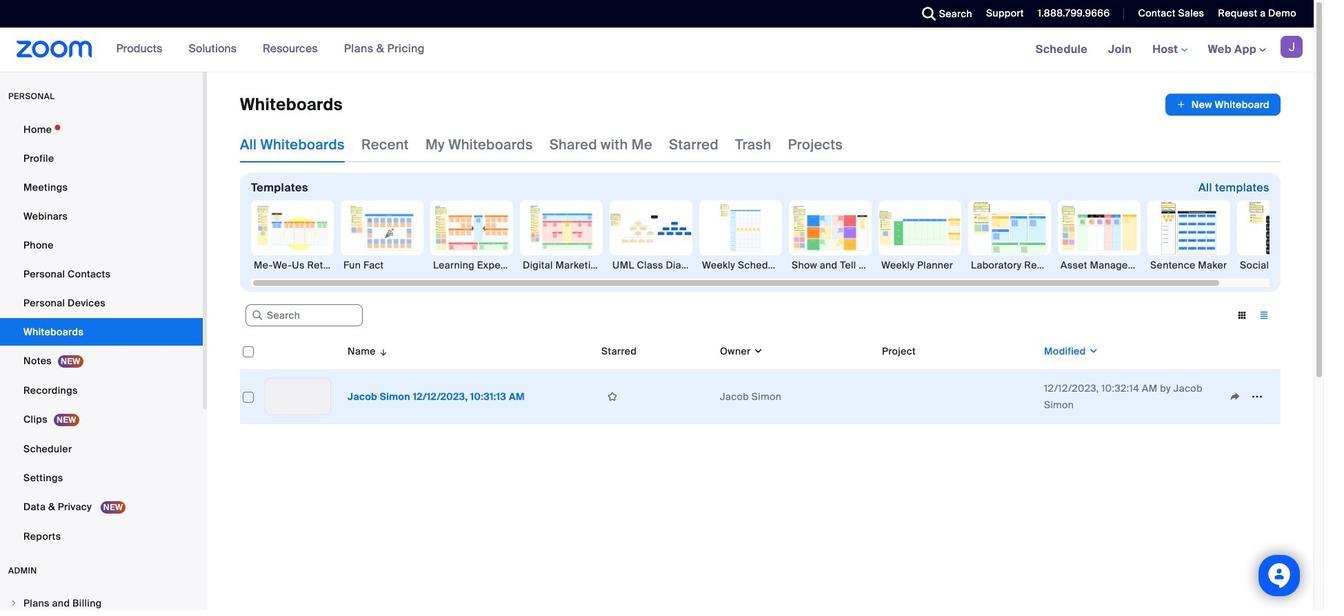 Task type: locate. For each thing, give the bounding box(es) containing it.
more options for jacob simon 12/12/2023, 10:31:13 am image
[[1246, 391, 1268, 403]]

sentence maker element
[[1148, 259, 1230, 272]]

0 vertical spatial application
[[1165, 94, 1281, 116]]

banner
[[0, 28, 1314, 72]]

menu item
[[0, 591, 203, 611]]

add image
[[1176, 98, 1186, 112]]

product information navigation
[[106, 28, 435, 72]]

list mode, selected image
[[1253, 310, 1275, 322]]

application
[[1165, 94, 1281, 116], [240, 334, 1291, 435]]

asset management element
[[1058, 259, 1141, 272]]

cell
[[876, 370, 1039, 425]]

meetings navigation
[[1025, 28, 1314, 72]]

weekly schedule element
[[699, 259, 782, 272]]

click to star the whiteboard jacob simon 12/12/2023, 10:31:13 am image
[[601, 391, 623, 403]]

uml class diagram element
[[610, 259, 692, 272]]

learning experience canvas element
[[430, 259, 513, 272]]



Task type: describe. For each thing, give the bounding box(es) containing it.
show and tell with a twist element
[[789, 259, 872, 272]]

arrow down image
[[376, 343, 388, 360]]

me-we-us retrospective element
[[251, 259, 334, 272]]

digital marketing canvas element
[[520, 259, 603, 272]]

Search text field
[[246, 305, 363, 327]]

1 vertical spatial application
[[240, 334, 1291, 435]]

profile picture image
[[1281, 36, 1303, 58]]

jacob simon 12/12/2023, 10:31:13 am element
[[348, 391, 525, 403]]

grid mode, not selected image
[[1231, 310, 1253, 322]]

jacob simon 12/12/2023, 10:31:13 am, modified at dec 12, 2023 by jacob simon, link image
[[265, 379, 331, 416]]

right image
[[10, 600, 18, 608]]

social emotional learning element
[[1237, 259, 1320, 272]]

weekly planner element
[[879, 259, 961, 272]]

tabs of all whiteboard page tab list
[[240, 127, 843, 163]]

zoom logo image
[[17, 41, 92, 58]]

thumbnail of jacob simon 12/12/2023, 10:31:13 am image
[[265, 379, 330, 415]]

personal menu menu
[[0, 116, 203, 552]]

down image
[[751, 345, 763, 359]]

laboratory report element
[[968, 259, 1051, 272]]

fun fact element
[[341, 259, 423, 272]]



Task type: vqa. For each thing, say whether or not it's contained in the screenshot.
List Mode, Selected image
yes



